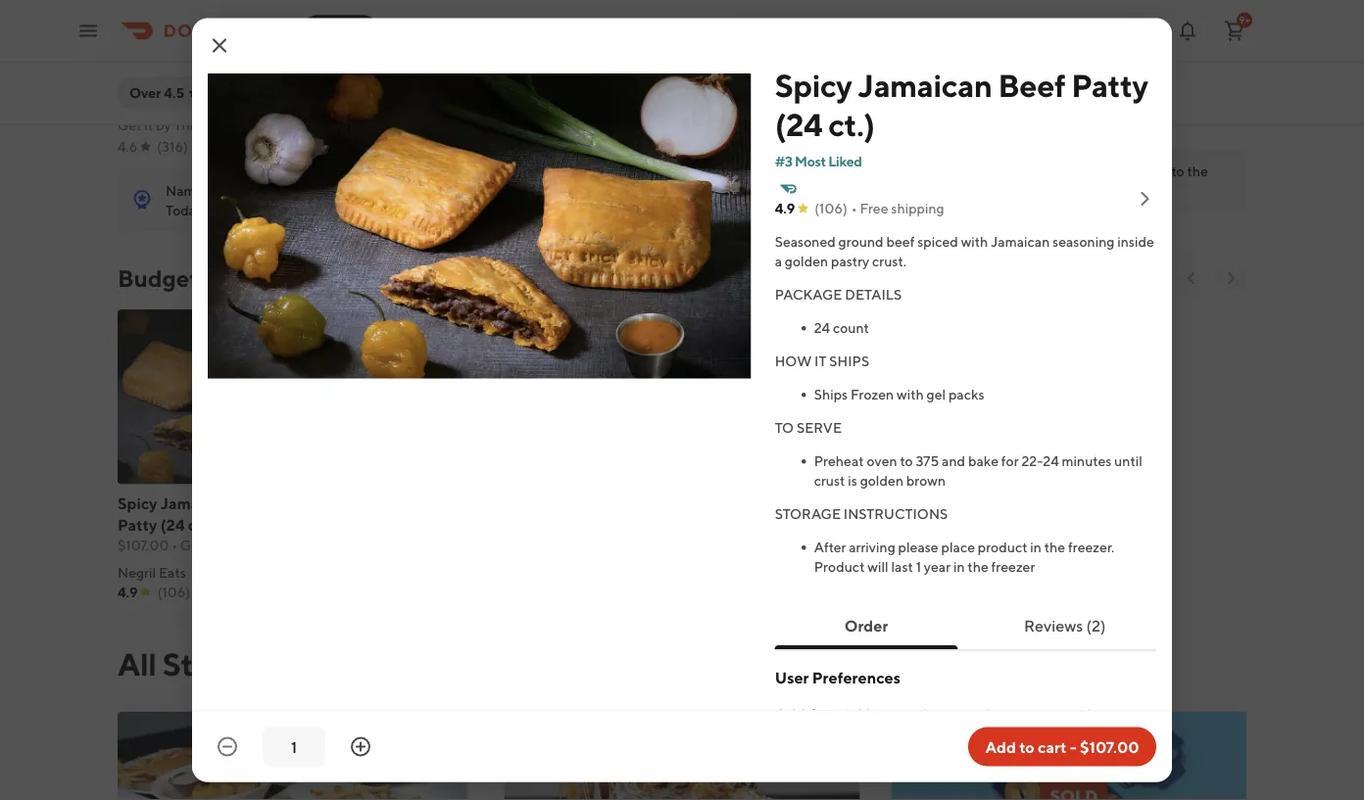 Task type: locate. For each thing, give the bounding box(es) containing it.
0 horizontal spatial in
[[607, 163, 618, 179]]

jamaican down the sauce
[[991, 233, 1050, 249]]

add down list
[[985, 738, 1016, 757]]

• up eats
[[172, 537, 177, 553]]

1 vertical spatial thu,
[[799, 516, 826, 532]]

it down "roberta's"
[[526, 117, 535, 133]]

nov inside two 10" pizza-pack $81.99 • get it by thu, nov 9
[[829, 516, 855, 532]]

storage instructions
[[775, 506, 948, 522]]

shipping down the price button
[[283, 117, 337, 133]]

0 horizontal spatial spicy
[[118, 494, 157, 513]]

0 vertical spatial patty
[[1072, 66, 1149, 103]]

jamaican inside spicy jamaican beef patty (24 ct.)
[[858, 66, 992, 103]]

0 horizontal spatial the
[[968, 559, 989, 575]]

0 horizontal spatial 24
[[814, 320, 830, 336]]

0 horizontal spatial (106)
[[157, 584, 190, 601]]

and inside featured in the new york times, gq, bon appetit and new york magazine.
[[598, 183, 622, 199]]

1 horizontal spatial spicy
[[775, 66, 852, 103]]

minutes
[[1062, 453, 1112, 469]]

9 up "arriving"
[[858, 516, 866, 532]]

and inside preheat oven to 375 and bake for 22-24 minutes until crust is golden brown
[[942, 453, 966, 469]]

4.9 down bon
[[775, 200, 795, 216]]

0 vertical spatial spicy
[[775, 66, 852, 103]]

9+ button
[[1215, 11, 1255, 50]]

user
[[775, 668, 809, 687]]

free right 8
[[640, 117, 668, 133]]

0 vertical spatial 4.9
[[775, 200, 795, 216]]

1 vertical spatial add
[[775, 706, 806, 724]]

thu, inside two 10" pizza-pack $81.99 • get it by thu, nov 9
[[799, 516, 826, 532]]

1 horizontal spatial ct.)
[[828, 105, 875, 142]]

$107.00 inside button
[[1080, 738, 1140, 757]]

roberta's
[[499, 93, 569, 111]]

it left 'fri,' at the bottom of the page
[[207, 537, 216, 553]]

0 vertical spatial $107.00
[[118, 537, 169, 553]]

patty inside spicy jamaican beef patty (24 ct.) $107.00 • get it by fri, nov 3
[[118, 516, 157, 534]]

free up ground
[[860, 200, 889, 216]]

1 horizontal spatial 24
[[1043, 453, 1059, 469]]

• inside spicy jamaican beef patty (24 ct.) dialog
[[851, 200, 857, 216]]

1 vertical spatial beef
[[233, 494, 267, 513]]

(24 inside spicy jamaican beef patty (24 ct.) $107.00 • get it by fri, nov 3
[[160, 516, 185, 534]]

to serve
[[775, 420, 842, 436]]

ships
[[814, 386, 848, 402]]

1 horizontal spatial $107.00
[[1080, 738, 1140, 757]]

decrease quantity by 1 image
[[216, 736, 239, 759]]

nov down "uno"
[[204, 117, 230, 133]]

to left 375
[[900, 453, 913, 469]]

1 horizontal spatial to
[[1020, 738, 1035, 757]]

free down price
[[252, 117, 281, 133]]

the inside buttery wisconsin brick cheese spread to the edge and sauce on top!
[[1187, 163, 1208, 179]]

1 horizontal spatial free
[[640, 117, 668, 133]]

1 horizontal spatial beef
[[998, 66, 1066, 103]]

top!
[[1047, 183, 1073, 199]]

0 vertical spatial 9
[[232, 117, 241, 133]]

nov left 3
[[259, 537, 285, 553]]

patty up negril
[[118, 516, 157, 534]]

get down pizza-
[[743, 516, 767, 532]]

for
[[1002, 453, 1019, 469]]

1 vertical spatial $107.00
[[1080, 738, 1140, 757]]

ct.) inside spicy jamaican beef patty (24 ct.) $107.00 • get it by fri, nov 3
[[188, 516, 212, 534]]

times,
[[710, 163, 750, 179]]

style
[[335, 183, 367, 199]]

ships
[[829, 353, 870, 369]]

thunderbird pies link
[[881, 88, 1247, 141]]

beef for spicy jamaican beef patty (24 ct.) $107.00 • get it by fri, nov 3
[[233, 494, 267, 513]]

0 vertical spatial add
[[822, 457, 849, 473]]

new
[[647, 163, 676, 179], [624, 183, 653, 199]]

by left usa
[[410, 183, 426, 199]]

beef inside spicy jamaican beef patty (24 ct.) $107.00 • get it by fri, nov 3
[[233, 494, 267, 513]]

0 vertical spatial (24
[[775, 105, 822, 142]]

all
[[118, 647, 156, 683]]

2 vertical spatial to
[[1020, 738, 1035, 757]]

24 left count at the right of the page
[[814, 320, 830, 336]]

9 inside two 10" pizza-pack $81.99 • get it by thu, nov 9
[[858, 516, 866, 532]]

it down pizza-
[[770, 516, 778, 532]]

1 vertical spatial to
[[900, 453, 913, 469]]

spicy for spicy jamaican beef patty (24 ct.)
[[775, 66, 852, 103]]

golden down seasoned
[[785, 253, 828, 269]]

york up magazine.
[[679, 163, 707, 179]]

$81.99
[[690, 516, 732, 532]]

1 vertical spatial patty
[[118, 516, 157, 534]]

1 vertical spatial the
[[1045, 539, 1066, 555]]

(24 inside spicy jamaican beef patty (24 ct.)
[[775, 105, 822, 142]]

product
[[814, 559, 865, 575]]

0 horizontal spatial thu,
[[174, 117, 201, 133]]

the down place
[[968, 559, 989, 575]]

spicy inside spicy jamaican beef patty (24 ct.)
[[775, 66, 852, 103]]

shipping for uno
[[283, 117, 337, 133]]

golden inside seasoned ground beef spiced with jamaican seasoning inside a golden pastry crust.
[[785, 253, 828, 269]]

by down pizza-
[[781, 516, 796, 532]]

0 vertical spatial jamaican
[[858, 66, 992, 103]]

4.6
[[118, 139, 138, 155]]

patty for spicy jamaican beef patty (24 ct.)
[[1072, 66, 1149, 103]]

beef inside spicy jamaican beef patty (24 ct.)
[[998, 66, 1066, 103]]

beef up 'fri,' at the bottom of the page
[[233, 494, 267, 513]]

1 horizontal spatial shipping
[[671, 117, 725, 133]]

it inside two 10" pizza-pack $81.99 • get it by thu, nov 9
[[770, 516, 778, 532]]

new right the
[[647, 163, 676, 179]]

0 horizontal spatial (24
[[160, 516, 185, 534]]

pizzeria uno
[[118, 93, 217, 111]]

price button
[[248, 77, 326, 109]]

1 horizontal spatial (106)
[[815, 200, 848, 216]]

2 horizontal spatial to
[[1172, 163, 1185, 179]]

1 horizontal spatial 4.9
[[775, 200, 795, 216]]

wisconsin
[[979, 163, 1043, 179]]

click to add this store to your saved list image
[[452, 92, 476, 116], [834, 92, 857, 116]]

1 vertical spatial ct.)
[[188, 516, 212, 534]]

1 vertical spatial 9
[[858, 516, 866, 532]]

nov up after in the bottom right of the page
[[829, 516, 855, 532]]

• up ground
[[851, 200, 857, 216]]

beef for spicy jamaican beef patty (24 ct.)
[[998, 66, 1066, 103]]

shipping down edge
[[891, 200, 945, 216]]

0 horizontal spatial ct.)
[[188, 516, 212, 534]]

in up freezer
[[1031, 539, 1042, 555]]

pizza
[[572, 93, 612, 111]]

jamaican for spicy jamaican beef patty (24 ct.) $107.00 • get it by fri, nov 3
[[161, 494, 229, 513]]

0 horizontal spatial to
[[900, 453, 913, 469]]

0 horizontal spatial patty
[[118, 516, 157, 534]]

1 horizontal spatial click to add this store to your saved list image
[[834, 92, 857, 116]]

1 vertical spatial 4.9
[[118, 584, 138, 601]]

shipping
[[283, 117, 337, 133], [671, 117, 725, 133], [891, 200, 945, 216]]

4.9 down negril
[[118, 584, 138, 601]]

get down "roberta's"
[[499, 117, 523, 133]]

0 horizontal spatial $107.00
[[118, 537, 169, 553]]

2 vertical spatial jamaican
[[161, 494, 229, 513]]

budget friendly: less than $15 per serving
[[118, 264, 558, 292]]

(24 for spicy jamaican beef patty (24 ct.) $107.00 • get it by fri, nov 3
[[160, 516, 185, 534]]

0 vertical spatial to
[[1172, 163, 1185, 179]]

nov inside spicy jamaican beef patty (24 ct.) $107.00 • get it by fri, nov 3
[[259, 537, 285, 553]]

0 vertical spatial golden
[[785, 253, 828, 269]]

dashpass
[[373, 85, 435, 101]]

less
[[297, 264, 337, 292]]

1 vertical spatial golden
[[860, 472, 904, 489]]

1
[[916, 559, 921, 575]]

spicy for spicy jamaican beef patty (24 ct.) $107.00 • get it by fri, nov 3
[[118, 494, 157, 513]]

in inside featured in the new york times, gq, bon appetit and new york magazine.
[[607, 163, 618, 179]]

add down serve
[[822, 457, 849, 473]]

york left magazine.
[[656, 183, 684, 199]]

instructions
[[844, 506, 948, 522]]

1 horizontal spatial 9
[[858, 516, 866, 532]]

brown
[[906, 472, 946, 489]]

storage
[[775, 506, 841, 522]]

9 down over 4.5 button
[[232, 117, 241, 133]]

jamaican inside seasoned ground beef spiced with jamaican seasoning inside a golden pastry crust.
[[991, 233, 1050, 249]]

thu, down "uno"
[[174, 117, 201, 133]]

thu, down the pack
[[799, 516, 826, 532]]

thu,
[[174, 117, 201, 133], [799, 516, 826, 532]]

spicy up negril
[[118, 494, 157, 513]]

increase quantity by 1 image
[[349, 736, 372, 759]]

1 vertical spatial in
[[1031, 539, 1042, 555]]

spiced
[[918, 233, 958, 249]]

two
[[690, 494, 720, 513]]

shipping up the times, at the top
[[671, 117, 725, 133]]

$107.00 inside spicy jamaican beef patty (24 ct.) $107.00 • get it by fri, nov 3
[[118, 537, 169, 553]]

1 horizontal spatial patty
[[1072, 66, 1149, 103]]

package details
[[775, 286, 902, 302]]

0 horizontal spatial beef
[[233, 494, 267, 513]]

and right 375
[[942, 453, 966, 469]]

frozen
[[851, 386, 894, 402]]

list
[[985, 706, 1011, 724]]

with right spiced
[[961, 233, 988, 249]]

1 vertical spatial jamaican
[[991, 233, 1050, 249]]

open menu image
[[76, 19, 100, 43]]

by
[[156, 117, 171, 133], [537, 117, 553, 133], [410, 183, 426, 199], [781, 516, 796, 532], [218, 537, 234, 553]]

patty for spicy jamaican beef patty (24 ct.) $107.00 • get it by fri, nov 3
[[118, 516, 157, 534]]

to inside buttery wisconsin brick cheese spread to the edge and sauce on top!
[[1172, 163, 1185, 179]]

0 horizontal spatial click to add this store to your saved list image
[[452, 92, 476, 116]]

add down user
[[775, 706, 806, 724]]

1 horizontal spatial add
[[822, 457, 849, 473]]

free for uno
[[252, 117, 281, 133]]

get up eats
[[180, 537, 204, 553]]

1 vertical spatial (24
[[160, 516, 185, 534]]

patty inside spicy jamaican beef patty (24 ct.)
[[1072, 66, 1149, 103]]

2 horizontal spatial shipping
[[891, 200, 945, 216]]

buttery
[[929, 163, 976, 179]]

375
[[916, 453, 939, 469]]

0 horizontal spatial add
[[775, 706, 806, 724]]

9+
[[1239, 14, 1250, 25]]

(24 up eats
[[160, 516, 185, 534]]

named
[[166, 183, 212, 199]]

pizzeria
[[118, 93, 176, 111]]

get inside two 10" pizza-pack $81.99 • get it by thu, nov 9
[[743, 516, 767, 532]]

0 vertical spatial in
[[607, 163, 618, 179]]

serving
[[479, 264, 558, 292]]

0 vertical spatial thu,
[[174, 117, 201, 133]]

• down 10"
[[734, 516, 740, 532]]

golden
[[785, 253, 828, 269], [860, 472, 904, 489]]

0 vertical spatial (106)
[[815, 200, 848, 216]]

0 horizontal spatial shipping
[[283, 117, 337, 133]]

1 vertical spatial 24
[[1043, 453, 1059, 469]]

1 horizontal spatial with
[[961, 233, 988, 249]]

inside
[[1118, 233, 1154, 249]]

by left 'fri,' at the bottom of the page
[[218, 537, 234, 553]]

$107.00 up negril
[[118, 537, 169, 553]]

$107.00
[[118, 537, 169, 553], [1080, 738, 1140, 757]]

golden inside preheat oven to 375 and bake for 22-24 minutes until crust is golden brown
[[860, 472, 904, 489]]

jamaican up buttery on the right top
[[858, 66, 992, 103]]

and down the
[[598, 183, 622, 199]]

click to add this store to your saved list image right dashpass
[[452, 92, 476, 116]]

after arriving please place product in the freezer. product will last 1 year in the freezer
[[814, 539, 1115, 575]]

2 vertical spatial the
[[968, 559, 989, 575]]

8
[[620, 117, 629, 133]]

0 vertical spatial the
[[1187, 163, 1208, 179]]

2 click to add this store to your saved list image from the left
[[834, 92, 857, 116]]

gq,
[[753, 163, 779, 179]]

to left cart
[[1020, 738, 1035, 757]]

0 vertical spatial 24
[[814, 320, 830, 336]]

0 vertical spatial ct.)
[[828, 105, 875, 142]]

1 horizontal spatial the
[[1045, 539, 1066, 555]]

requests
[[1095, 706, 1157, 724]]

1 vertical spatial with
[[897, 386, 924, 402]]

add for add special instructions
[[775, 706, 806, 724]]

$107.00 down requests
[[1080, 738, 1140, 757]]

golden down oven
[[860, 472, 904, 489]]

with left gel
[[897, 386, 924, 402]]

liked
[[828, 153, 862, 169]]

0 vertical spatial beef
[[998, 66, 1066, 103]]

0 horizontal spatial free
[[252, 117, 281, 133]]

1 horizontal spatial golden
[[860, 472, 904, 489]]

jamaican up eats
[[161, 494, 229, 513]]

(24 up most
[[775, 105, 822, 142]]

add to cart - $107.00 button
[[968, 728, 1157, 767]]

by down roberta's pizza
[[537, 117, 553, 133]]

fri,
[[236, 537, 256, 553]]

preferences
[[812, 668, 901, 687]]

jamaican for spicy jamaican beef patty (24 ct.)
[[858, 66, 992, 103]]

(106) down eats
[[157, 584, 190, 601]]

to right spread
[[1172, 163, 1185, 179]]

in left the
[[607, 163, 618, 179]]

featured
[[547, 163, 604, 179]]

22-
[[1022, 453, 1043, 469]]

york
[[679, 163, 707, 179], [656, 183, 684, 199]]

ct.) inside spicy jamaican beef patty (24 ct.)
[[828, 105, 875, 142]]

free inside spicy jamaican beef patty (24 ct.) dialog
[[860, 200, 889, 216]]

shipping for pizza
[[671, 117, 725, 133]]

• right 8
[[631, 117, 637, 133]]

notification bell image
[[1176, 19, 1200, 43]]

2 vertical spatial in
[[954, 559, 965, 575]]

in down place
[[954, 559, 965, 575]]

1 horizontal spatial (24
[[775, 105, 822, 142]]

2 horizontal spatial add
[[985, 738, 1016, 757]]

the left freezer.
[[1045, 539, 1066, 555]]

0 vertical spatial with
[[961, 233, 988, 249]]

24 left 'minutes'
[[1043, 453, 1059, 469]]

• down the price button
[[244, 117, 249, 133]]

0 horizontal spatial golden
[[785, 253, 828, 269]]

add button
[[811, 450, 861, 481]]

best
[[246, 183, 274, 199]]

2 vertical spatial add
[[985, 738, 1016, 757]]

• inside spicy jamaican beef patty (24 ct.) $107.00 • get it by fri, nov 3
[[172, 537, 177, 553]]

24 inside preheat oven to 375 and bake for 22-24 minutes until crust is golden brown
[[1043, 453, 1059, 469]]

special
[[809, 706, 862, 724]]

spicy inside spicy jamaican beef patty (24 ct.) $107.00 • get it by fri, nov 3
[[118, 494, 157, 513]]

list any special requests
[[985, 706, 1157, 724]]

(106) up seasoned
[[815, 200, 848, 216]]

add for add
[[822, 457, 849, 473]]

jamaican inside spicy jamaican beef patty (24 ct.) $107.00 • get it by fri, nov 3
[[161, 494, 229, 513]]

the right spread
[[1187, 163, 1208, 179]]

click to add this store to your saved list image up liked
[[834, 92, 857, 116]]

0 horizontal spatial 9
[[232, 117, 241, 133]]

new down the
[[624, 183, 653, 199]]

dashpass button
[[334, 77, 446, 109]]

by up (316)
[[156, 117, 171, 133]]

1 horizontal spatial thu,
[[799, 516, 826, 532]]

9
[[232, 117, 241, 133], [858, 516, 866, 532]]

0 vertical spatial york
[[679, 163, 707, 179]]

patty up cheese
[[1072, 66, 1149, 103]]

1 horizontal spatial in
[[954, 559, 965, 575]]

1 click to add this store to your saved list image from the left
[[452, 92, 476, 116]]

2 horizontal spatial free
[[860, 200, 889, 216]]

1 vertical spatial spicy
[[118, 494, 157, 513]]

2 horizontal spatial the
[[1187, 163, 1208, 179]]

and down buttery on the right top
[[963, 183, 987, 199]]

beef up wisconsin
[[998, 66, 1066, 103]]

to inside button
[[1020, 738, 1035, 757]]

spicy up most
[[775, 66, 852, 103]]



Task type: vqa. For each thing, say whether or not it's contained in the screenshot.
the remove one from cart icon
no



Task type: describe. For each thing, give the bounding box(es) containing it.
wed,
[[555, 117, 589, 133]]

free for pizza
[[640, 117, 668, 133]]

brick
[[1046, 163, 1077, 179]]

get inside spicy jamaican beef patty (24 ct.) $107.00 • get it by fri, nov 3
[[180, 537, 204, 553]]

thunderbird
[[881, 93, 972, 111]]

(24 for spicy jamaican beef patty (24 ct.)
[[775, 105, 822, 142]]

friendly:
[[203, 264, 292, 292]]

named "the best chicago-style pizza" by usa today
[[166, 183, 457, 219]]

it
[[815, 353, 827, 369]]

crust.
[[872, 253, 907, 269]]

ground
[[839, 233, 884, 249]]

(106) inside spicy jamaican beef patty (24 ct.) dialog
[[815, 200, 848, 216]]

it inside spicy jamaican beef patty (24 ct.) $107.00 • get it by fri, nov 3
[[207, 537, 216, 553]]

by inside spicy jamaican beef patty (24 ct.) $107.00 • get it by fri, nov 3
[[218, 537, 234, 553]]

will
[[868, 559, 889, 575]]

1 vertical spatial new
[[624, 183, 653, 199]]

add special instructions
[[775, 706, 953, 724]]

place
[[941, 539, 975, 555]]

chicago-
[[277, 183, 335, 199]]

ct.) for spicy jamaican beef patty (24 ct.) $107.00 • get it by fri, nov 3
[[188, 516, 212, 534]]

oven
[[867, 453, 897, 469]]

beef
[[886, 233, 915, 249]]

package
[[775, 286, 842, 302]]

24 count
[[814, 320, 869, 336]]

next button of carousel image
[[1221, 269, 1241, 288]]

add for add to cart - $107.00
[[985, 738, 1016, 757]]

by inside the named "the best chicago-style pizza" by usa today
[[410, 183, 426, 199]]

until
[[1115, 453, 1143, 469]]

reviews
[[1024, 617, 1083, 635]]

pack
[[796, 494, 832, 513]]

#3 most liked
[[775, 153, 862, 169]]

nov left 8
[[592, 117, 618, 133]]

by inside two 10" pizza-pack $81.99 • get it by thu, nov 9
[[781, 516, 796, 532]]

0 horizontal spatial with
[[897, 386, 924, 402]]

thunderbird pies
[[881, 93, 1007, 111]]

0 horizontal spatial 4.9
[[118, 584, 138, 601]]

get it by wed, nov 8 • free shipping
[[499, 117, 725, 133]]

shipping inside spicy jamaican beef patty (24 ct.) dialog
[[891, 200, 945, 216]]

bon
[[782, 163, 807, 179]]

#3
[[775, 153, 793, 169]]

spread
[[1127, 163, 1169, 179]]

seasoning
[[1053, 233, 1115, 249]]

click to add this store to your saved list image for roberta's pizza
[[834, 92, 857, 116]]

seasoned
[[775, 233, 836, 249]]

-
[[1070, 738, 1077, 757]]

to inside preheat oven to 375 and bake for 22-24 minutes until crust is golden brown
[[900, 453, 913, 469]]

negril
[[118, 565, 156, 581]]

bake
[[968, 453, 999, 469]]

all stores
[[118, 647, 253, 683]]

cart
[[1038, 738, 1067, 757]]

today
[[166, 202, 203, 219]]

(2)
[[1086, 617, 1106, 635]]

last
[[891, 559, 913, 575]]

any
[[1014, 706, 1040, 724]]

to
[[775, 420, 794, 436]]

pies
[[975, 93, 1007, 111]]

freezer.
[[1068, 539, 1115, 555]]

serve
[[797, 420, 842, 436]]

count
[[833, 320, 869, 336]]

budget friendly: less than $15 per serving link
[[118, 263, 558, 294]]

1 vertical spatial (106)
[[157, 584, 190, 601]]

• free shipping
[[851, 200, 945, 216]]

crust
[[814, 472, 845, 489]]

2 horizontal spatial in
[[1031, 539, 1042, 555]]

over 4.5
[[129, 85, 184, 101]]

is
[[848, 472, 857, 489]]

uno
[[179, 93, 217, 111]]

over
[[129, 85, 161, 101]]

and inside buttery wisconsin brick cheese spread to the edge and sauce on top!
[[963, 183, 987, 199]]

product
[[978, 539, 1028, 555]]

the for to
[[1187, 163, 1208, 179]]

pastry
[[831, 253, 870, 269]]

ships frozen with gel packs
[[814, 386, 985, 402]]

price
[[260, 85, 293, 101]]

reviews (2) button
[[993, 606, 1137, 645]]

how
[[775, 353, 812, 369]]

special
[[1043, 706, 1092, 724]]

seasoned ground beef spiced with jamaican seasoning inside a golden pastry crust.
[[775, 233, 1154, 269]]

(316)
[[157, 139, 188, 155]]

appetit
[[547, 183, 595, 199]]

preheat oven to 375 and bake for 22-24 minutes until crust is golden brown
[[814, 453, 1143, 489]]

previous button of carousel image
[[1182, 269, 1202, 288]]

with inside seasoned ground beef spiced with jamaican seasoning inside a golden pastry crust.
[[961, 233, 988, 249]]

than
[[342, 264, 392, 292]]

order
[[845, 617, 888, 635]]

0 vertical spatial new
[[647, 163, 676, 179]]

over 4.5 button
[[118, 77, 240, 109]]

spicy jamaican beef patty (24 ct.) dialog
[[192, 18, 1172, 801]]

negril eats
[[118, 565, 186, 581]]

ct.) for spicy jamaican beef patty (24 ct.)
[[828, 105, 875, 142]]

buttery wisconsin brick cheese spread to the edge and sauce on top!
[[929, 163, 1208, 199]]

$15
[[396, 264, 434, 292]]

user preferences
[[775, 668, 901, 687]]

Current quantity is 1 number field
[[274, 737, 314, 758]]

add to cart - $107.00
[[985, 738, 1140, 757]]

a
[[775, 253, 782, 269]]

1 items, open order cart image
[[1223, 19, 1247, 43]]

click to add this store to your saved list image for pizzeria uno
[[452, 92, 476, 116]]

please
[[898, 539, 939, 555]]

order button
[[813, 606, 920, 645]]

close image
[[208, 34, 231, 57]]

it down pizzeria
[[144, 117, 153, 133]]

pizza-
[[750, 494, 796, 513]]

"the
[[214, 183, 243, 199]]

get up 4.6
[[118, 117, 142, 133]]

featured in the new york times, gq, bon appetit and new york magazine.
[[547, 163, 807, 199]]

spicy jamaican beef patty (24 ct.)
[[775, 66, 1149, 142]]

year
[[924, 559, 951, 575]]

• inside two 10" pizza-pack $81.99 • get it by thu, nov 9
[[734, 516, 740, 532]]

1 vertical spatial york
[[656, 183, 684, 199]]

4.9 inside spicy jamaican beef patty (24 ct.) dialog
[[775, 200, 795, 216]]

the for in
[[1045, 539, 1066, 555]]

the
[[621, 163, 645, 179]]

details
[[845, 286, 902, 302]]



